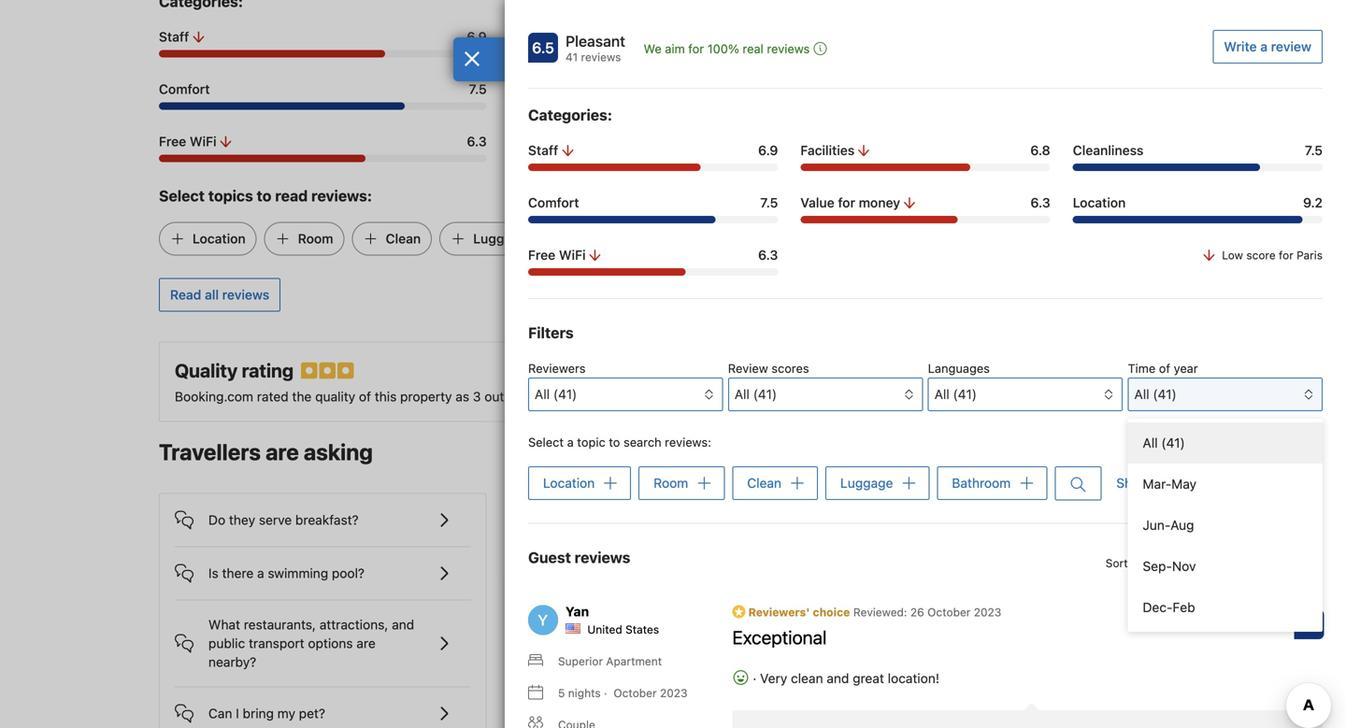 Task type: locate. For each thing, give the bounding box(es) containing it.
(41) down reviewers
[[554, 387, 577, 402]]

to left read
[[257, 187, 272, 205]]

filters
[[528, 324, 574, 342]]

(41) for reviewers
[[554, 387, 577, 402]]

are left asking
[[266, 439, 299, 465]]

all (41) button for reviewers
[[528, 378, 723, 411]]

2 vertical spatial and
[[827, 671, 850, 686]]

1 horizontal spatial facilities
[[801, 143, 855, 158]]

2 horizontal spatial to
[[1052, 688, 1064, 704]]

0 vertical spatial ·
[[753, 671, 757, 686]]

all (41) down review
[[735, 387, 777, 402]]

we left aim
[[644, 42, 662, 56]]

review categories element
[[159, 0, 243, 13], [528, 104, 613, 126]]

1 horizontal spatial 5
[[558, 687, 565, 700]]

value for money
[[509, 81, 609, 97], [801, 195, 901, 210]]

6.8 for 6.3
[[817, 29, 837, 44]]

0 vertical spatial staff 6.9 meter
[[159, 50, 487, 58]]

there up "what"
[[222, 566, 254, 581]]

select left topic
[[528, 435, 564, 449]]

to right topic
[[609, 435, 620, 449]]

1 horizontal spatial value for money
[[801, 195, 901, 210]]

score up cleanliness 7.5 meter
[[1111, 135, 1141, 148]]

value for bottom value for money 6.3 meter
[[801, 195, 835, 210]]

reviews inside read all reviews 'button'
[[222, 287, 270, 303]]

paris
[[1162, 135, 1188, 148], [1297, 249, 1323, 262]]

a left topic
[[567, 435, 574, 449]]

bring
[[243, 706, 274, 722]]

all down reviewers
[[535, 387, 550, 402]]

may
[[1172, 476, 1197, 492]]

1 vertical spatial 2023
[[660, 687, 688, 700]]

0 horizontal spatial we
[[644, 42, 662, 56]]

aim
[[665, 42, 685, 56]]

1 vertical spatial 6.9
[[759, 143, 778, 158]]

reviews inside pleasant 41 reviews
[[581, 51, 621, 64]]

reviews inside we aim for 100% real reviews button
[[767, 42, 810, 56]]

quality rating
[[175, 360, 294, 382]]

0 vertical spatial are
[[559, 513, 580, 528]]

all (41) button
[[528, 378, 723, 411], [728, 378, 923, 411], [928, 378, 1123, 411], [1128, 378, 1323, 411]]

7.5 for 6.3
[[469, 81, 487, 97]]

0 vertical spatial 6.8
[[817, 29, 837, 44]]

with inside are there rooms with a private bathroom?
[[660, 671, 685, 686]]

serve
[[259, 513, 292, 528]]

0 vertical spatial review categories element
[[159, 0, 243, 13]]

1 vertical spatial rooms
[[618, 671, 656, 686]]

5 left nights
[[558, 687, 565, 700]]

0 horizontal spatial luggage
[[473, 231, 527, 246]]

0 horizontal spatial free wifi 6.3 meter
[[159, 155, 487, 162]]

staff
[[159, 29, 189, 44], [528, 143, 559, 158]]

1 horizontal spatial ·
[[753, 671, 757, 686]]

wifi up filters
[[559, 247, 586, 263]]

of left year
[[1159, 361, 1171, 375]]

we
[[644, 42, 662, 56], [888, 688, 907, 704]]

all down time
[[1135, 387, 1150, 402]]

time of year
[[1128, 361, 1199, 375]]

swimming
[[268, 566, 328, 581]]

rooms for private
[[618, 671, 656, 686]]

0 vertical spatial value for money
[[509, 81, 609, 97]]

reviews right all
[[222, 287, 270, 303]]

0 horizontal spatial value
[[509, 81, 543, 97]]

options
[[308, 636, 353, 651]]

0 vertical spatial 7.5
[[469, 81, 487, 97]]

1 horizontal spatial select
[[528, 435, 564, 449]]

are down attractions,
[[357, 636, 376, 651]]

a left private
[[688, 671, 695, 686]]

aug
[[1171, 518, 1195, 533]]

review
[[728, 361, 768, 375]]

1 vertical spatial room
[[654, 476, 689, 491]]

free wifi up topics
[[159, 134, 217, 149]]

select for select a topic to search reviews:
[[528, 435, 564, 449]]

spa?
[[618, 619, 646, 635]]

of inside filter reviews region
[[1159, 361, 1171, 375]]

low
[[1087, 135, 1108, 148], [1223, 249, 1244, 262]]

are there rooms with a balcony?
[[559, 513, 753, 528]]

quality
[[175, 360, 238, 382]]

have
[[910, 688, 939, 704]]

write a review
[[1225, 39, 1312, 54]]

read all reviews
[[170, 287, 270, 303]]

for inside button
[[689, 42, 704, 56]]

there up guest reviews
[[583, 513, 615, 528]]

2 are from the top
[[559, 671, 580, 686]]

all down languages
[[935, 387, 950, 402]]

choice
[[813, 606, 850, 619]]

rooms up guest reviews
[[618, 513, 656, 528]]

is up "what"
[[209, 566, 219, 581]]

by:
[[1175, 557, 1191, 570]]

bathroom?
[[559, 689, 624, 705]]

1 horizontal spatial score
[[1247, 249, 1276, 262]]

all (41) down reviewers
[[535, 387, 577, 402]]

5
[[524, 389, 532, 404], [558, 687, 565, 700]]

6.9 for comfort
[[759, 143, 778, 158]]

all (41) button down scores
[[728, 378, 923, 411]]

dec-
[[1143, 600, 1173, 615]]

1 horizontal spatial luggage
[[841, 476, 893, 491]]

0 horizontal spatial score
[[1111, 135, 1141, 148]]

nearby?
[[209, 655, 257, 670]]

0 horizontal spatial reviews:
[[311, 187, 372, 205]]

facilities 6.8 meter for 6.3
[[509, 50, 837, 58]]

0 vertical spatial october
[[928, 606, 971, 619]]

luggage
[[473, 231, 527, 246], [841, 476, 893, 491]]

0 vertical spatial free wifi
[[159, 134, 217, 149]]

1 vertical spatial are
[[357, 636, 376, 651]]

0 vertical spatial clean
[[386, 231, 421, 246]]

wifi up topics
[[190, 134, 217, 149]]

and right attractions,
[[392, 617, 414, 633]]

are up nights
[[559, 671, 580, 686]]

scored 6.5 element
[[528, 33, 558, 63]]

4 all (41) button from the left
[[1128, 378, 1323, 411]]

show more
[[1117, 476, 1184, 491]]

(41) down languages
[[953, 387, 977, 402]]

(41) down the time of year
[[1153, 387, 1177, 402]]

to left most
[[1052, 688, 1064, 704]]

0 horizontal spatial bathroom
[[580, 231, 640, 246]]

1 vertical spatial comfort
[[528, 195, 579, 210]]

0 horizontal spatial of
[[359, 389, 371, 404]]

· very clean and great location!
[[750, 671, 940, 686]]

out
[[485, 389, 504, 404]]

2 all (41) button from the left
[[728, 378, 923, 411]]

all (41) up more
[[1143, 435, 1186, 451]]

review scores
[[728, 361, 810, 375]]

read
[[275, 187, 308, 205]]

1 rooms from the top
[[618, 513, 656, 528]]

cleanliness 7.5 meter
[[1073, 164, 1323, 171]]

1 horizontal spatial are
[[357, 636, 376, 651]]

write a review button
[[1213, 30, 1323, 64]]

all up show more
[[1143, 435, 1158, 451]]

2 with from the top
[[660, 671, 685, 686]]

2 as from the left
[[673, 389, 686, 404]]

room up are there rooms with a balcony? button
[[654, 476, 689, 491]]

0 vertical spatial facilities 6.8 meter
[[509, 50, 837, 58]]

1 horizontal spatial clean
[[748, 476, 782, 491]]

1 horizontal spatial is
[[559, 619, 569, 635]]

1 horizontal spatial 9.2
[[1304, 195, 1323, 210]]

1 horizontal spatial free
[[528, 247, 556, 263]]

1 vertical spatial 5
[[558, 687, 565, 700]]

united
[[588, 623, 623, 636]]

0 horizontal spatial ·
[[604, 687, 608, 700]]

a
[[1261, 39, 1268, 54], [567, 435, 574, 449], [688, 513, 695, 528], [257, 566, 264, 581], [608, 619, 615, 635], [688, 671, 695, 686]]

as right such
[[673, 389, 686, 404]]

read
[[170, 287, 201, 303]]

0 vertical spatial rooms
[[618, 513, 656, 528]]

october right nights
[[614, 687, 657, 700]]

all (41) button down languages
[[928, 378, 1123, 411]]

0 horizontal spatial 2023
[[660, 687, 688, 700]]

money
[[568, 81, 609, 97], [859, 195, 901, 210]]

sep-nov link
[[1128, 546, 1323, 587]]

1 horizontal spatial comfort 7.5 meter
[[528, 216, 778, 224]]

we have an instant answer to most questions
[[888, 688, 1160, 704]]

select left topics
[[159, 187, 205, 205]]

score down location 9.2 meter
[[1247, 249, 1276, 262]]

bathroom
[[580, 231, 640, 246], [952, 476, 1011, 491]]

are inside are there rooms with a balcony? button
[[559, 513, 580, 528]]

all
[[535, 387, 550, 402], [735, 387, 750, 402], [935, 387, 950, 402], [1135, 387, 1150, 402], [1143, 435, 1158, 451]]

0 vertical spatial value for money 6.3 meter
[[509, 102, 837, 110]]

is for is there a swimming pool?
[[209, 566, 219, 581]]

sep-nov
[[1143, 559, 1197, 574]]

3 all (41) button from the left
[[928, 378, 1123, 411]]

we for we aim for 100% real reviews
[[644, 42, 662, 56]]

and for what restaurants, attractions, and public transport options are nearby?
[[392, 617, 414, 633]]

0 horizontal spatial clean
[[386, 231, 421, 246]]

and
[[830, 389, 852, 404], [392, 617, 414, 633], [827, 671, 850, 686]]

0 vertical spatial 6.9
[[467, 29, 487, 44]]

there for are there rooms with a private bathroom?
[[583, 671, 615, 686]]

(41) for languages
[[953, 387, 977, 402]]

1 horizontal spatial 6.9
[[759, 143, 778, 158]]

staff for comfort
[[528, 143, 559, 158]]

all (41) for time of year
[[1135, 387, 1177, 402]]

6.8 right real
[[817, 29, 837, 44]]

i
[[236, 706, 239, 722]]

and right location
[[830, 389, 852, 404]]

staff 6.9 meter
[[159, 50, 487, 58], [528, 164, 778, 171]]

reviews: right read
[[311, 187, 372, 205]]

6.8 left cleanliness at the top right
[[1031, 143, 1051, 158]]

great
[[853, 671, 885, 686]]

0 horizontal spatial 9.2
[[1168, 81, 1188, 97]]

all (41) for reviewers
[[535, 387, 577, 402]]

see
[[1084, 446, 1108, 462]]

1 vertical spatial is
[[559, 619, 569, 635]]

100%
[[708, 42, 740, 56]]

reviews: right search on the left of the page
[[665, 435, 712, 449]]

facilities 6.8 meter
[[509, 50, 837, 58], [801, 164, 1051, 171]]

1 are from the top
[[559, 513, 580, 528]]

1 horizontal spatial wifi
[[559, 247, 586, 263]]

1 vertical spatial value
[[801, 195, 835, 210]]

1 vertical spatial we
[[888, 688, 907, 704]]

with inside button
[[660, 513, 685, 528]]

0 horizontal spatial 5
[[524, 389, 532, 404]]

2 rooms from the top
[[618, 671, 656, 686]]

1 vertical spatial 9.2
[[1304, 195, 1323, 210]]

1 vertical spatial free wifi 6.3 meter
[[528, 268, 778, 276]]

comfort
[[159, 81, 210, 97], [528, 195, 579, 210]]

1 horizontal spatial staff 6.9 meter
[[528, 164, 778, 171]]

we down location!
[[888, 688, 907, 704]]

with left 'balcony?' in the right of the page
[[660, 513, 685, 528]]

all (41) down the time of year
[[1135, 387, 1177, 402]]

0 vertical spatial money
[[568, 81, 609, 97]]

are there rooms with a private bathroom? button
[[525, 654, 821, 707]]

my
[[278, 706, 295, 722]]

reviews down pleasant
[[581, 51, 621, 64]]

are up guest reviews
[[559, 513, 580, 528]]

all down review
[[735, 387, 750, 402]]

1 vertical spatial comfort 7.5 meter
[[528, 216, 778, 224]]

1 with from the top
[[660, 513, 685, 528]]

0 vertical spatial we
[[644, 42, 662, 56]]

9.2
[[1168, 81, 1188, 97], [1304, 195, 1323, 210]]

is left united
[[559, 619, 569, 635]]

1 all (41) button from the left
[[528, 378, 723, 411]]

0 vertical spatial facilities
[[509, 29, 564, 44]]

6.3
[[817, 81, 837, 97], [467, 134, 487, 149], [1031, 195, 1051, 210], [759, 247, 778, 263]]

1 horizontal spatial money
[[859, 195, 901, 210]]

size,
[[747, 389, 775, 404]]

pet?
[[299, 706, 325, 722]]

such
[[640, 389, 669, 404]]

0 vertical spatial is
[[209, 566, 219, 581]]

(41) down the review scores
[[753, 387, 777, 402]]

and left great
[[827, 671, 850, 686]]

6.9
[[467, 29, 487, 44], [759, 143, 778, 158]]

rooms up the 5 nights · october 2023
[[618, 671, 656, 686]]

0 horizontal spatial are
[[266, 439, 299, 465]]

are inside are there rooms with a private bathroom?
[[559, 671, 580, 686]]

0 horizontal spatial to
[[257, 187, 272, 205]]

rooms inside button
[[618, 513, 656, 528]]

pleasant 41 reviews
[[566, 32, 626, 64]]

there up bathroom?
[[583, 671, 615, 686]]

we aim for 100% real reviews
[[644, 42, 810, 56]]

do they serve breakfast? button
[[175, 494, 471, 532]]

all (41) button for time of year
[[1128, 378, 1323, 411]]

0 vertical spatial select
[[159, 187, 205, 205]]

all (41) button down year
[[1128, 378, 1323, 411]]

· left very
[[753, 671, 757, 686]]

there left spa?
[[573, 619, 604, 635]]

1 horizontal spatial free wifi
[[528, 247, 586, 263]]

with for private
[[660, 671, 685, 686]]

a inside are there rooms with a private bathroom?
[[688, 671, 695, 686]]

reviews right real
[[767, 42, 810, 56]]

a left swimming
[[257, 566, 264, 581]]

1 horizontal spatial 6.8
[[1031, 143, 1051, 158]]

see availability
[[1084, 446, 1176, 462]]

0 horizontal spatial 6.8
[[817, 29, 837, 44]]

free wifi up filters
[[528, 247, 586, 263]]

1 vertical spatial with
[[660, 671, 685, 686]]

are
[[266, 439, 299, 465], [357, 636, 376, 651]]

1 horizontal spatial to
[[609, 435, 620, 449]]

close image
[[464, 51, 481, 66]]

all (41) down languages
[[935, 387, 977, 402]]

with
[[660, 513, 685, 528], [660, 671, 685, 686]]

there for is there a swimming pool?
[[222, 566, 254, 581]]

0 vertical spatial luggage
[[473, 231, 527, 246]]

show
[[1117, 476, 1150, 491]]

1 vertical spatial low
[[1223, 249, 1244, 262]]

as left 3
[[456, 389, 470, 404]]

1 vertical spatial 7.5
[[1306, 143, 1323, 158]]

search
[[624, 435, 662, 449]]

rooms inside are there rooms with a private bathroom?
[[618, 671, 656, 686]]

location!
[[888, 671, 940, 686]]

low score for paris up cleanliness 7.5 meter
[[1087, 135, 1188, 148]]

there inside are there rooms with a private bathroom?
[[583, 671, 615, 686]]

1 horizontal spatial low score for paris
[[1223, 249, 1323, 262]]

5 left based
[[524, 389, 532, 404]]

all (41) button up select a topic to search reviews:
[[528, 378, 723, 411]]

1 vertical spatial paris
[[1297, 249, 1323, 262]]

most
[[1067, 688, 1097, 704]]

0 horizontal spatial comfort 7.5 meter
[[159, 102, 487, 110]]

october right 26
[[928, 606, 971, 619]]

1 vertical spatial free
[[528, 247, 556, 263]]

1 horizontal spatial 2023
[[974, 606, 1002, 619]]

0 vertical spatial room
[[298, 231, 333, 246]]

room down read
[[298, 231, 333, 246]]

0 vertical spatial bathroom
[[580, 231, 640, 246]]

we inside button
[[644, 42, 662, 56]]

a left spa?
[[608, 619, 615, 635]]

transport
[[249, 636, 305, 651]]

review categories element containing categories:
[[528, 104, 613, 126]]

wifi
[[190, 134, 217, 149], [559, 247, 586, 263]]

nights
[[568, 687, 601, 700]]

0 horizontal spatial staff 6.9 meter
[[159, 50, 487, 58]]

balcony?
[[699, 513, 753, 528]]

· right nights
[[604, 687, 608, 700]]

with left private
[[660, 671, 685, 686]]

reviews
[[767, 42, 810, 56], [581, 51, 621, 64], [222, 287, 270, 303], [575, 549, 631, 567], [1132, 557, 1172, 570]]

all (41) inside all (41) link
[[1143, 435, 1186, 451]]

of left this
[[359, 389, 371, 404]]

value for money 6.3 meter
[[509, 102, 837, 110], [801, 216, 1051, 224]]

0 vertical spatial low
[[1087, 135, 1108, 148]]

jun-aug link
[[1128, 505, 1323, 546]]

and inside the what restaurants, attractions, and public transport options are nearby?
[[392, 617, 414, 633]]

·
[[753, 671, 757, 686], [604, 687, 608, 700]]

all (41) button for review scores
[[728, 378, 923, 411]]

jun-aug
[[1143, 518, 1195, 533]]

of right out
[[508, 389, 520, 404]]

low score for paris down location 9.2 meter
[[1223, 249, 1323, 262]]

show more button
[[1117, 467, 1184, 501]]

0 vertical spatial paris
[[1162, 135, 1188, 148]]

comfort 7.5 meter
[[159, 102, 487, 110], [528, 216, 778, 224]]

all for reviewers
[[535, 387, 550, 402]]

free wifi 6.3 meter
[[159, 155, 487, 162], [528, 268, 778, 276]]

2 vertical spatial to
[[1052, 688, 1064, 704]]



Task type: vqa. For each thing, say whether or not it's contained in the screenshot.
THE FOR within the Offers Promotions, deals and special offers for you
no



Task type: describe. For each thing, give the bounding box(es) containing it.
1 vertical spatial score
[[1247, 249, 1276, 262]]

0 vertical spatial free wifi 6.3 meter
[[159, 155, 487, 162]]

breakfast?
[[295, 513, 359, 528]]

a left 'balcony?' in the right of the page
[[688, 513, 695, 528]]

select topics to read reviews:
[[159, 187, 372, 205]]

scored 10 element
[[1295, 610, 1325, 640]]

2 vertical spatial 7.5
[[761, 195, 778, 210]]

1 horizontal spatial comfort
[[528, 195, 579, 210]]

nov
[[1173, 559, 1197, 574]]

0 vertical spatial comfort 7.5 meter
[[159, 102, 487, 110]]

reviews left by:
[[1132, 557, 1172, 570]]

6.8 for 7.5
[[1031, 143, 1051, 158]]

they
[[229, 513, 255, 528]]

staff 6.9 meter for comfort
[[528, 164, 778, 171]]

are inside the what restaurants, attractions, and public transport options are nearby?
[[357, 636, 376, 651]]

rated
[[257, 389, 289, 404]]

(41) for time of year
[[1153, 387, 1177, 402]]

review categories element for value for money
[[159, 0, 243, 13]]

1 vertical spatial wifi
[[559, 247, 586, 263]]

all (41) button for languages
[[928, 378, 1123, 411]]

value for the top value for money 6.3 meter
[[509, 81, 543, 97]]

quality
[[315, 389, 356, 404]]

reviews right guest
[[575, 549, 631, 567]]

is there a swimming pool? button
[[175, 548, 471, 585]]

filter reviews region
[[528, 322, 1323, 632]]

availability
[[1111, 446, 1176, 462]]

staff 6.9 meter for value for money
[[159, 50, 487, 58]]

do
[[209, 513, 226, 528]]

rating
[[242, 360, 294, 382]]

0 horizontal spatial wifi
[[190, 134, 217, 149]]

review categories element for comfort
[[528, 104, 613, 126]]

reviewers
[[528, 361, 586, 375]]

1 vertical spatial to
[[609, 435, 620, 449]]

exceptional
[[733, 626, 827, 648]]

attractions,
[[320, 617, 388, 633]]

10
[[1301, 616, 1318, 633]]

there for are there rooms with a balcony?
[[583, 513, 615, 528]]

select a topic to search reviews:
[[528, 435, 712, 449]]

can i bring my pet? button
[[175, 688, 471, 725]]

what restaurants, attractions, and public transport options are nearby? button
[[175, 601, 471, 672]]

more
[[1154, 476, 1184, 491]]

write
[[1225, 39, 1258, 54]]

do they serve breakfast?
[[209, 513, 359, 528]]

is there a spa? button
[[525, 601, 821, 638]]

are for are there rooms with a balcony?
[[559, 513, 580, 528]]

booking.com
[[175, 389, 253, 404]]

can i bring my pet?
[[209, 706, 325, 722]]

asking
[[304, 439, 373, 465]]

yan
[[566, 604, 589, 619]]

united states
[[588, 623, 659, 636]]

1 vertical spatial clean
[[748, 476, 782, 491]]

1 horizontal spatial bathroom
[[952, 476, 1011, 491]]

topics
[[208, 187, 253, 205]]

booking.com rated the quality of this property as 3 out of 5 based on factors such as facilities, size, location and services provided.
[[175, 389, 966, 404]]

3
[[473, 389, 481, 404]]

1 vertical spatial value for money
[[801, 195, 901, 210]]

0 horizontal spatial room
[[298, 231, 333, 246]]

all for languages
[[935, 387, 950, 402]]

with for balcony?
[[660, 513, 685, 528]]

0 horizontal spatial free wifi
[[159, 134, 217, 149]]

mar-
[[1143, 476, 1172, 492]]

0 vertical spatial score
[[1111, 135, 1141, 148]]

0 vertical spatial reviews:
[[311, 187, 372, 205]]

all for time of year
[[1135, 387, 1150, 402]]

1 vertical spatial value for money 6.3 meter
[[801, 216, 1051, 224]]

read all reviews button
[[159, 278, 281, 312]]

is there a spa?
[[559, 619, 646, 635]]

1 horizontal spatial of
[[508, 389, 520, 404]]

rated pleasant element
[[566, 30, 626, 52]]

are for are there rooms with a private bathroom?
[[559, 671, 580, 686]]

sort
[[1106, 557, 1128, 570]]

0 vertical spatial 2023
[[974, 606, 1002, 619]]

staff for value for money
[[159, 29, 189, 44]]

location
[[778, 389, 826, 404]]

(41) for review scores
[[753, 387, 777, 402]]

6.9 for value for money
[[467, 29, 487, 44]]

very
[[760, 671, 788, 686]]

restaurants,
[[244, 617, 316, 633]]

1 vertical spatial low score for paris
[[1223, 249, 1323, 262]]

instant
[[961, 688, 1002, 704]]

0 horizontal spatial value for money
[[509, 81, 609, 97]]

select for select topics to read reviews:
[[159, 187, 205, 205]]

0 vertical spatial 9.2
[[1168, 81, 1188, 97]]

all
[[205, 287, 219, 303]]

reviewed:
[[854, 606, 908, 619]]

a right write
[[1261, 39, 1268, 54]]

what restaurants, attractions, and public transport options are nearby?
[[209, 617, 414, 670]]

(41) up more
[[1162, 435, 1186, 451]]

0 vertical spatial to
[[257, 187, 272, 205]]

1 horizontal spatial low
[[1223, 249, 1244, 262]]

travellers are asking
[[159, 439, 373, 465]]

reviewers'
[[749, 606, 810, 619]]

is for is there a spa?
[[559, 619, 569, 635]]

public
[[209, 636, 245, 651]]

1 horizontal spatial reviews:
[[665, 435, 712, 449]]

we aim for 100% real reviews button
[[644, 39, 827, 58]]

1 as from the left
[[456, 389, 470, 404]]

0 horizontal spatial low
[[1087, 135, 1108, 148]]

7.5 for 9.2
[[1306, 143, 1323, 158]]

and for · very clean and great location!
[[827, 671, 850, 686]]

0 vertical spatial and
[[830, 389, 852, 404]]

0 vertical spatial comfort
[[159, 81, 210, 97]]

are there rooms with a private bathroom?
[[559, 671, 740, 705]]

we for we have an instant answer to most questions
[[888, 688, 907, 704]]

year
[[1174, 361, 1199, 375]]

reviewed: 26 october 2023
[[854, 606, 1002, 619]]

rooms for balcony?
[[618, 513, 656, 528]]

facilities,
[[690, 389, 744, 404]]

facilities 6.8 meter for 7.5
[[801, 164, 1051, 171]]

1 horizontal spatial room
[[654, 476, 689, 491]]

1 vertical spatial october
[[614, 687, 657, 700]]

1 vertical spatial ·
[[604, 687, 608, 700]]

pleasant
[[566, 32, 626, 50]]

location 9.2 meter
[[1073, 216, 1323, 224]]

can
[[209, 706, 232, 722]]

all (41) for review scores
[[735, 387, 777, 402]]

still
[[968, 584, 1001, 606]]

facilities for value for money
[[509, 29, 564, 44]]

on
[[576, 389, 591, 404]]

states
[[626, 623, 659, 636]]

0 vertical spatial low score for paris
[[1087, 135, 1188, 148]]

pool?
[[332, 566, 365, 581]]

1 horizontal spatial paris
[[1297, 249, 1323, 262]]

0 vertical spatial are
[[266, 439, 299, 465]]

facilities for comfort
[[801, 143, 855, 158]]

are there rooms with a balcony? button
[[525, 494, 821, 532]]

scores
[[772, 361, 810, 375]]

mar-may
[[1143, 476, 1197, 492]]

answer
[[1005, 688, 1048, 704]]

1 vertical spatial luggage
[[841, 476, 893, 491]]

0 vertical spatial 5
[[524, 389, 532, 404]]

1 vertical spatial money
[[859, 195, 901, 210]]

all for review scores
[[735, 387, 750, 402]]

0 vertical spatial free
[[159, 134, 186, 149]]

still looking?
[[968, 584, 1080, 606]]

provided.
[[909, 389, 966, 404]]

mar-may link
[[1128, 464, 1323, 505]]

time
[[1128, 361, 1156, 375]]

there for is there a spa?
[[573, 619, 604, 635]]

the
[[292, 389, 312, 404]]

all (41) for languages
[[935, 387, 977, 402]]

sort reviews by:
[[1106, 557, 1191, 570]]

1 horizontal spatial october
[[928, 606, 971, 619]]

1 vertical spatial free wifi
[[528, 247, 586, 263]]



